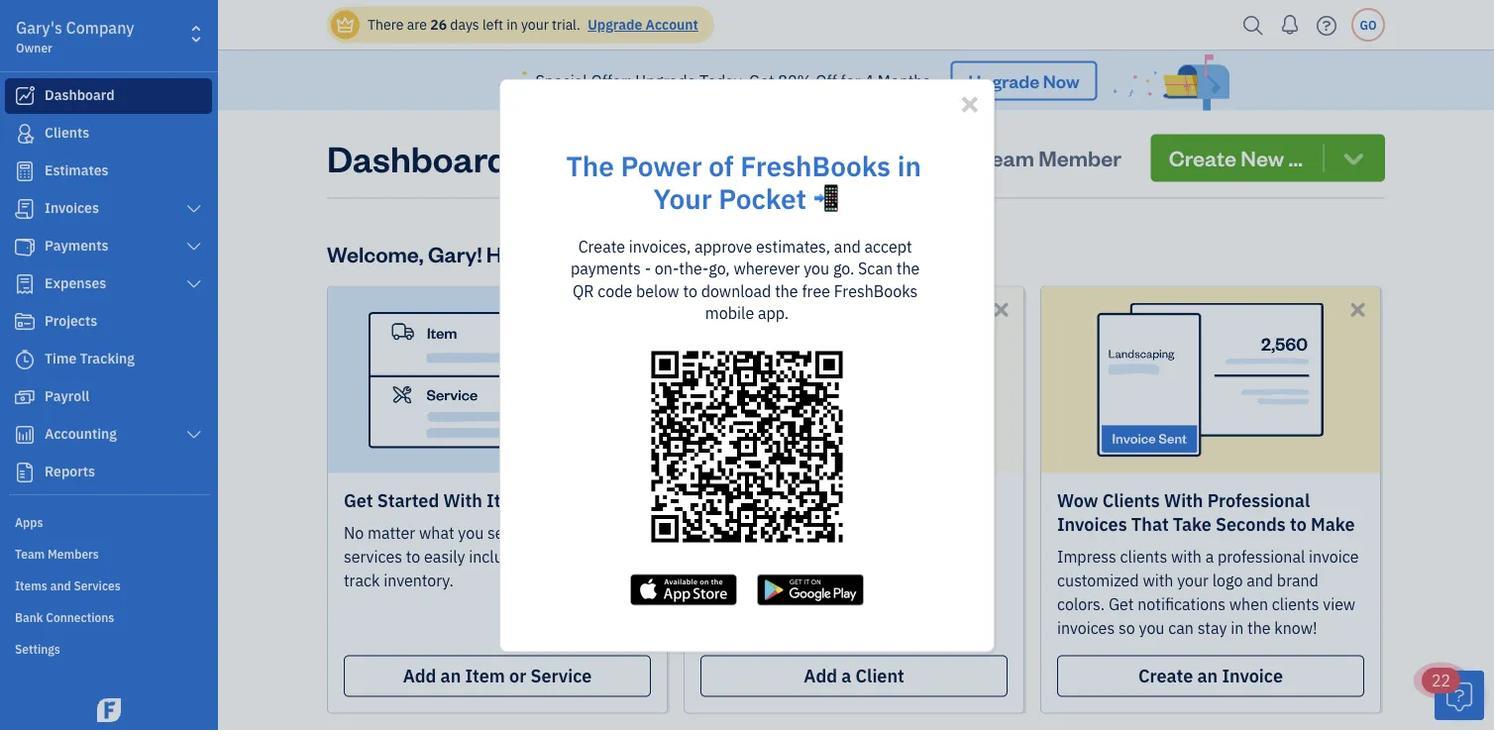Task type: locate. For each thing, give the bounding box(es) containing it.
and inside the wow clients with professional invoices that take seconds to make impress clients with a professional invoice customized with your logo and brand colors. get notifications when clients view invoices so you can stay in the know!
[[1247, 570, 1273, 591]]

on
[[525, 546, 543, 567]]

1 chevron large down image from the top
[[185, 201, 203, 217]]

welcome,
[[327, 240, 424, 268]]

2 horizontal spatial add
[[933, 144, 975, 172]]

welcome, gary! here's how to get the most out of freshbooks.
[[327, 240, 931, 268]]

2 horizontal spatial in
[[1231, 618, 1244, 638]]

invoice down make on the bottom of the page
[[1309, 546, 1359, 567]]

add inside button
[[933, 144, 975, 172]]

clients down that
[[1120, 546, 1167, 567]]

1 vertical spatial a
[[841, 665, 851, 688]]

📲
[[813, 181, 841, 217]]

clients inside managing clients has never been easier keep track of invoices, refunds, and payments for each and every client.
[[785, 489, 842, 513]]

freshbooks down scan
[[834, 280, 918, 301]]

0 vertical spatial a
[[1206, 546, 1214, 567]]

add a client
[[804, 665, 904, 688]]

1 horizontal spatial dismiss image
[[1347, 298, 1369, 321]]

2 vertical spatial get
[[1109, 594, 1134, 615]]

for left 4
[[841, 70, 861, 91]]

apps image
[[15, 513, 212, 529]]

wow
[[1057, 489, 1098, 513]]

to inside the create invoices, approve estimates, and accept payments - on-the-go, wherever you go. scan the qr code below to download the free freshbooks mobile app.
[[683, 280, 698, 301]]

and down "professional"
[[1247, 570, 1273, 591]]

1 vertical spatial invoices,
[[798, 546, 860, 567]]

0 vertical spatial create
[[578, 236, 625, 257]]

estimate image
[[13, 162, 37, 181]]

mobile
[[705, 303, 754, 323]]

0 vertical spatial track
[[741, 546, 777, 567]]

and up client.
[[926, 546, 953, 567]]

0 vertical spatial you
[[804, 258, 830, 279]]

or right item
[[509, 665, 526, 688]]

get left 80%
[[749, 70, 774, 91]]

track right the keep
[[741, 546, 777, 567]]

add left team
[[933, 144, 975, 172]]

1 vertical spatial get
[[344, 489, 373, 513]]

2 vertical spatial in
[[1231, 618, 1244, 638]]

in inside the wow clients with professional invoices that take seconds to make impress clients with a professional invoice customized with your logo and brand colors. get notifications when clients view invoices so you can stay in the know!
[[1231, 618, 1244, 638]]

of up google play image
[[780, 546, 794, 567]]

clients up know!
[[1272, 594, 1319, 615]]

your
[[653, 181, 712, 217]]

0 horizontal spatial a
[[841, 665, 851, 688]]

1 horizontal spatial in
[[897, 148, 921, 183]]

project image
[[13, 312, 37, 332]]

get up no
[[344, 489, 373, 513]]

client.
[[909, 570, 953, 591]]

1 horizontal spatial invoice
[[1309, 546, 1359, 567]]

team
[[979, 144, 1034, 172]]

0 vertical spatial of
[[709, 148, 734, 183]]

your up notifications
[[1177, 570, 1209, 591]]

a left 'client'
[[841, 665, 851, 688]]

1 horizontal spatial an
[[546, 546, 564, 567]]

of inside the power of freshbooks in your pocket 📲
[[709, 148, 734, 183]]

your
[[521, 15, 549, 34], [551, 522, 583, 543], [1177, 570, 1209, 591]]

add for add team member
[[933, 144, 975, 172]]

never
[[882, 489, 931, 513]]

2 vertical spatial your
[[1177, 570, 1209, 591]]

with up take
[[1164, 489, 1203, 513]]

special
[[535, 70, 587, 91]]

create up code
[[578, 236, 625, 257]]

upgrade now
[[969, 69, 1080, 92]]

you up free
[[804, 258, 830, 279]]

0 vertical spatial chevron large down image
[[185, 201, 203, 217]]

create
[[578, 236, 625, 257], [1139, 665, 1193, 688]]

logo
[[1213, 570, 1243, 591]]

track down services
[[344, 570, 380, 591]]

1 horizontal spatial get
[[749, 70, 774, 91]]

that
[[1131, 513, 1169, 536]]

for
[[841, 70, 861, 91], [775, 570, 794, 591]]

1 vertical spatial for
[[775, 570, 794, 591]]

invoice inside the get started with items and services no matter what you sell, add your items or services to easily include on an invoice or track inventory.
[[568, 546, 618, 567]]

dismiss image for wow clients with professional invoices that take seconds to make
[[1347, 298, 1369, 321]]

0 vertical spatial freshbooks
[[740, 148, 891, 183]]

1 horizontal spatial you
[[804, 258, 830, 279]]

upgrade right offer:
[[635, 70, 696, 91]]

get inside the get started with items and services no matter what you sell, add your items or services to easily include on an invoice or track inventory.
[[344, 489, 373, 513]]

company
[[66, 17, 134, 38]]

to down the-
[[683, 280, 698, 301]]

you inside the get started with items and services no matter what you sell, add your items or services to easily include on an invoice or track inventory.
[[458, 522, 484, 543]]

0 horizontal spatial an
[[441, 665, 461, 688]]

payments inside the create invoices, approve estimates, and accept payments - on-the-go, wherever you go. scan the qr code below to download the free freshbooks mobile app.
[[571, 258, 641, 279]]

an for invoices
[[1197, 665, 1218, 688]]

code
[[598, 280, 632, 301]]

0 horizontal spatial your
[[521, 15, 549, 34]]

1 vertical spatial you
[[458, 522, 484, 543]]

1 vertical spatial in
[[897, 148, 921, 183]]

with up what
[[443, 489, 482, 513]]

in right stay
[[1231, 618, 1244, 638]]

1 horizontal spatial track
[[741, 546, 777, 567]]

2 horizontal spatial your
[[1177, 570, 1209, 591]]

of right 'out'
[[786, 240, 805, 268]]

the right -
[[659, 240, 691, 268]]

0 horizontal spatial clients
[[785, 489, 842, 513]]

0 vertical spatial clients
[[1120, 546, 1167, 567]]

of
[[709, 148, 734, 183], [786, 240, 805, 268], [780, 546, 794, 567]]

and inside the create invoices, approve estimates, and accept payments - on-the-go, wherever you go. scan the qr code below to download the free freshbooks mobile app.
[[834, 236, 861, 257]]

with inside the wow clients with professional invoices that take seconds to make impress clients with a professional invoice customized with your logo and brand colors. get notifications when clients view invoices so you can stay in the know!
[[1164, 489, 1203, 513]]

with up notifications
[[1143, 570, 1174, 591]]

1 horizontal spatial payments
[[701, 570, 771, 591]]

crown image
[[335, 14, 356, 35]]

1 invoice from the left
[[568, 546, 618, 567]]

here's
[[486, 240, 549, 268]]

there
[[368, 15, 404, 34]]

when
[[1229, 594, 1268, 615]]

0 horizontal spatial get
[[344, 489, 373, 513]]

the
[[566, 148, 614, 183]]

with down take
[[1171, 546, 1202, 567]]

1 vertical spatial or
[[621, 546, 636, 567]]

2 vertical spatial of
[[780, 546, 794, 567]]

a
[[1206, 546, 1214, 567], [841, 665, 851, 688]]

get up so
[[1109, 594, 1134, 615]]

0 vertical spatial in
[[507, 15, 518, 34]]

managing clients has never been easier keep track of invoices, refunds, and payments for each and every client.
[[701, 489, 978, 591]]

or
[[630, 522, 645, 543], [621, 546, 636, 567], [509, 665, 526, 688]]

left
[[482, 15, 503, 34]]

0 horizontal spatial track
[[344, 570, 380, 591]]

add left item
[[403, 665, 436, 688]]

dismiss image
[[633, 298, 656, 321], [1347, 298, 1369, 321]]

gary's
[[16, 17, 62, 38]]

1 horizontal spatial your
[[551, 522, 583, 543]]

create inside the create invoices, approve estimates, and accept payments - on-the-go, wherever you go. scan the qr code below to download the free freshbooks mobile app.
[[578, 236, 625, 257]]

easily
[[424, 546, 465, 567]]

you left 'sell,'
[[458, 522, 484, 543]]

2 chevron large down image from the top
[[185, 276, 203, 292]]

clients
[[1120, 546, 1167, 567], [1272, 594, 1319, 615]]

the up app.
[[775, 280, 798, 301]]

freshbooks up estimates,
[[740, 148, 891, 183]]

get started with items and services no matter what you sell, add your items or services to easily include on an invoice or track inventory.
[[344, 489, 645, 591]]

invoices
[[1057, 513, 1127, 536]]

0 vertical spatial for
[[841, 70, 861, 91]]

0 vertical spatial payments
[[571, 258, 641, 279]]

2 vertical spatial you
[[1139, 618, 1165, 638]]

matter
[[368, 522, 415, 543]]

0 horizontal spatial add
[[403, 665, 436, 688]]

an inside create an invoice link
[[1197, 665, 1218, 688]]

items and services image
[[15, 577, 212, 593]]

an left item
[[441, 665, 461, 688]]

invoices, up on-
[[629, 236, 691, 257]]

2 vertical spatial or
[[509, 665, 526, 688]]

of right power
[[709, 148, 734, 183]]

invoices, inside the create invoices, approve estimates, and accept payments - on-the-go, wherever you go. scan the qr code below to download the free freshbooks mobile app.
[[629, 236, 691, 257]]

your inside the get started with items and services no matter what you sell, add your items or services to easily include on an invoice or track inventory.
[[551, 522, 583, 543]]

26
[[430, 15, 447, 34]]

the-
[[679, 258, 709, 279]]

0 vertical spatial chevron large down image
[[185, 239, 203, 255]]

payments up code
[[571, 258, 641, 279]]

1 vertical spatial chevron large down image
[[185, 276, 203, 292]]

in right the "left"
[[507, 15, 518, 34]]

dismiss image for get started with items and services
[[633, 298, 656, 321]]

your right add
[[551, 522, 583, 543]]

payments
[[571, 258, 641, 279], [701, 570, 771, 591]]

clients up that
[[1103, 489, 1160, 513]]

the down when
[[1248, 618, 1271, 638]]

1 horizontal spatial a
[[1206, 546, 1214, 567]]

1 vertical spatial create
[[1139, 665, 1193, 688]]

client
[[856, 665, 904, 688]]

1 vertical spatial of
[[786, 240, 805, 268]]

track inside the get started with items and services no matter what you sell, add your items or services to easily include on an invoice or track inventory.
[[344, 570, 380, 591]]

1 horizontal spatial create
[[1139, 665, 1193, 688]]

you right so
[[1139, 618, 1165, 638]]

add
[[521, 522, 548, 543]]

and up add
[[540, 489, 571, 513]]

main element
[[0, 0, 268, 730]]

the inside the wow clients with professional invoices that take seconds to make impress clients with a professional invoice customized with your logo and brand colors. get notifications when clients view invoices so you can stay in the know!
[[1248, 618, 1271, 638]]

invoices, inside managing clients has never been easier keep track of invoices, refunds, and payments for each and every client.
[[798, 546, 860, 567]]

1 horizontal spatial with
[[1164, 489, 1203, 513]]

items
[[487, 489, 535, 513]]

2 chevron large down image from the top
[[185, 427, 203, 443]]

chevron large down image
[[185, 201, 203, 217], [185, 276, 203, 292]]

a up "logo"
[[1206, 546, 1214, 567]]

add an item or service
[[403, 665, 592, 688]]

create down can
[[1139, 665, 1193, 688]]

payments down the keep
[[701, 570, 771, 591]]

1 vertical spatial your
[[551, 522, 583, 543]]

× dialog
[[499, 79, 995, 652]]

0 horizontal spatial payments
[[571, 258, 641, 279]]

0 horizontal spatial with
[[443, 489, 482, 513]]

1 horizontal spatial add
[[804, 665, 837, 688]]

1 vertical spatial chevron large down image
[[185, 427, 203, 443]]

0 horizontal spatial create
[[578, 236, 625, 257]]

app store image
[[630, 574, 737, 606]]

been
[[935, 489, 978, 513]]

1 dismiss image from the left
[[633, 298, 656, 321]]

1 vertical spatial payments
[[701, 570, 771, 591]]

1 clients from the left
[[785, 489, 842, 513]]

create inside create an invoice link
[[1139, 665, 1193, 688]]

to up inventory.
[[406, 546, 420, 567]]

an inside add an item or service 'link'
[[441, 665, 461, 688]]

1 vertical spatial track
[[344, 570, 380, 591]]

1 vertical spatial clients
[[1272, 594, 1319, 615]]

or right items
[[630, 522, 645, 543]]

include
[[469, 546, 521, 567]]

service
[[531, 665, 592, 688]]

and up "go." at the right
[[834, 236, 861, 257]]

an right on
[[546, 546, 564, 567]]

estimates,
[[756, 236, 830, 257]]

0 horizontal spatial for
[[775, 570, 794, 591]]

2 horizontal spatial get
[[1109, 594, 1134, 615]]

create for create an invoice
[[1139, 665, 1193, 688]]

0 vertical spatial invoices,
[[629, 236, 691, 257]]

clients left has on the bottom of page
[[785, 489, 842, 513]]

invoices, up each
[[798, 546, 860, 567]]

gary's company owner
[[16, 17, 134, 55]]

or down items
[[621, 546, 636, 567]]

0 horizontal spatial you
[[458, 522, 484, 543]]

an left invoice
[[1197, 665, 1218, 688]]

0 horizontal spatial dismiss image
[[633, 298, 656, 321]]

upgrade left now
[[969, 69, 1040, 92]]

2 horizontal spatial you
[[1139, 618, 1165, 638]]

1 horizontal spatial invoices,
[[798, 546, 860, 567]]

for left each
[[775, 570, 794, 591]]

add inside 'link'
[[403, 665, 436, 688]]

invoice image
[[13, 199, 37, 219]]

so
[[1119, 618, 1135, 638]]

clients inside the wow clients with professional invoices that take seconds to make impress clients with a professional invoice customized with your logo and brand colors. get notifications when clients view invoices so you can stay in the know!
[[1103, 489, 1160, 513]]

an for and
[[441, 665, 461, 688]]

0 horizontal spatial in
[[507, 15, 518, 34]]

accept
[[865, 236, 912, 257]]

take
[[1173, 513, 1212, 536]]

months.
[[878, 70, 935, 91]]

1 horizontal spatial clients
[[1103, 489, 1160, 513]]

0 horizontal spatial clients
[[1120, 546, 1167, 567]]

qr
[[573, 280, 594, 301]]

the
[[659, 240, 691, 268], [897, 258, 920, 279], [775, 280, 798, 301], [1248, 618, 1271, 638]]

1 horizontal spatial for
[[841, 70, 861, 91]]

0 horizontal spatial invoices,
[[629, 236, 691, 257]]

add left 'client'
[[804, 665, 837, 688]]

freshbooks.
[[810, 240, 931, 268]]

and
[[834, 236, 861, 257], [540, 489, 571, 513], [926, 546, 953, 567], [836, 570, 863, 591], [1247, 570, 1273, 591]]

upgrade now link
[[951, 61, 1098, 100]]

brand
[[1277, 570, 1319, 591]]

your left trial.
[[521, 15, 549, 34]]

clients for wow
[[1103, 489, 1160, 513]]

2 dismiss image from the left
[[1347, 298, 1369, 321]]

chevron large down image
[[185, 239, 203, 255], [185, 427, 203, 443]]

team members image
[[15, 545, 212, 561]]

on-
[[655, 258, 679, 279]]

2 clients from the left
[[1103, 489, 1160, 513]]

stay
[[1198, 618, 1227, 638]]

0 horizontal spatial invoice
[[568, 546, 618, 567]]

clients
[[785, 489, 842, 513], [1103, 489, 1160, 513]]

with inside the get started with items and services no matter what you sell, add your items or services to easily include on an invoice or track inventory.
[[443, 489, 482, 513]]

go to help image
[[1311, 10, 1343, 40]]

to left make on the bottom of the page
[[1290, 513, 1307, 536]]

below
[[636, 280, 679, 301]]

in up accept on the top right
[[897, 148, 921, 183]]

2 with from the left
[[1164, 489, 1203, 513]]

of inside managing clients has never been easier keep track of invoices, refunds, and payments for each and every client.
[[780, 546, 794, 567]]

app.
[[758, 303, 789, 323]]

1 vertical spatial freshbooks
[[834, 280, 918, 301]]

you
[[804, 258, 830, 279], [458, 522, 484, 543], [1139, 618, 1165, 638]]

invoices,
[[629, 236, 691, 257], [798, 546, 860, 567]]

2 invoice from the left
[[1309, 546, 1359, 567]]

1 chevron large down image from the top
[[185, 239, 203, 255]]

an
[[546, 546, 564, 567], [441, 665, 461, 688], [1197, 665, 1218, 688]]

2 horizontal spatial an
[[1197, 665, 1218, 688]]

invoice
[[568, 546, 618, 567], [1309, 546, 1359, 567]]

1 with from the left
[[443, 489, 482, 513]]

1 vertical spatial with
[[1143, 570, 1174, 591]]

invoice down items
[[568, 546, 618, 567]]



Task type: vqa. For each thing, say whether or not it's contained in the screenshot.
Upgrade
yes



Task type: describe. For each thing, give the bounding box(es) containing it.
colors.
[[1057, 594, 1105, 615]]

how
[[554, 240, 594, 268]]

you inside the create invoices, approve estimates, and accept payments - on-the-go, wherever you go. scan the qr code below to download the free freshbooks mobile app.
[[804, 258, 830, 279]]

4
[[864, 70, 874, 91]]

and inside the get started with items and services no matter what you sell, add your items or services to easily include on an invoice or track inventory.
[[540, 489, 571, 513]]

payment image
[[13, 237, 37, 257]]

for inside managing clients has never been easier keep track of invoices, refunds, and payments for each and every client.
[[775, 570, 794, 591]]

freshbooks image
[[93, 699, 125, 722]]

account
[[646, 15, 698, 34]]

out
[[749, 240, 782, 268]]

a inside the wow clients with professional invoices that take seconds to make impress clients with a professional invoice customized with your logo and brand colors. get notifications when clients view invoices so you can stay in the know!
[[1206, 546, 1214, 567]]

upgrade right trial.
[[588, 15, 642, 34]]

google play image
[[757, 574, 864, 606]]

refunds,
[[864, 546, 922, 567]]

special offer: upgrade today, get 80% off for 4 months.
[[535, 70, 935, 91]]

money image
[[13, 387, 37, 407]]

add an item or service link
[[344, 656, 651, 697]]

today,
[[700, 70, 745, 91]]

dismiss image
[[990, 298, 1013, 321]]

clients for managing
[[785, 489, 842, 513]]

expense image
[[13, 274, 37, 294]]

to left get
[[599, 240, 619, 268]]

chart image
[[13, 425, 37, 445]]

an inside the get started with items and services no matter what you sell, add your items or services to easily include on an invoice or track inventory.
[[546, 546, 564, 567]]

upgrade account link
[[584, 15, 698, 34]]

× button
[[960, 83, 979, 120]]

your inside the wow clients with professional invoices that take seconds to make impress clients with a professional invoice customized with your logo and brand colors. get notifications when clients view invoices so you can stay in the know!
[[1177, 570, 1209, 591]]

client image
[[13, 124, 37, 144]]

inventory.
[[384, 570, 454, 591]]

what
[[419, 522, 454, 543]]

-
[[645, 258, 651, 279]]

1 horizontal spatial clients
[[1272, 594, 1319, 615]]

off
[[816, 70, 837, 91]]

×
[[960, 83, 979, 120]]

report image
[[13, 463, 37, 483]]

invoice
[[1222, 665, 1283, 688]]

upgrade inside upgrade now link
[[969, 69, 1040, 92]]

get inside the wow clients with professional invoices that take seconds to make impress clients with a professional invoice customized with your logo and brand colors. get notifications when clients view invoices so you can stay in the know!
[[1109, 594, 1134, 615]]

gary!
[[428, 240, 482, 268]]

most
[[695, 240, 745, 268]]

scan
[[858, 258, 893, 279]]

services
[[575, 489, 645, 513]]

create an invoice link
[[1057, 656, 1364, 697]]

create invoices, approve estimates, and accept payments - on-the-go, wherever you go. scan the qr code below to download the free freshbooks mobile app.
[[571, 236, 924, 323]]

track inside managing clients has never been easier keep track of invoices, refunds, and payments for each and every client.
[[741, 546, 777, 567]]

add a client link
[[701, 656, 1008, 697]]

to inside the wow clients with professional invoices that take seconds to make impress clients with a professional invoice customized with your logo and brand colors. get notifications when clients view invoices so you can stay in the know!
[[1290, 513, 1307, 536]]

customized
[[1057, 570, 1139, 591]]

professional
[[1208, 489, 1310, 513]]

are
[[407, 15, 427, 34]]

has
[[846, 489, 878, 513]]

keep
[[701, 546, 737, 567]]

monthly recurring revenue image
[[650, 349, 845, 544]]

no
[[344, 522, 364, 543]]

chevron large down image for payment icon
[[185, 239, 203, 255]]

timer image
[[13, 350, 37, 370]]

freshbooks inside the create invoices, approve estimates, and accept payments - on-the-go, wherever you go. scan the qr code below to download the free freshbooks mobile app.
[[834, 280, 918, 301]]

create for create invoices, approve estimates, and accept payments - on-the-go, wherever you go. scan the qr code below to download the free freshbooks mobile app.
[[578, 236, 625, 257]]

item
[[465, 665, 505, 688]]

add team member
[[933, 144, 1122, 172]]

chevron large down image for invoice icon
[[185, 201, 203, 217]]

search image
[[1238, 10, 1269, 40]]

add for add a client
[[804, 665, 837, 688]]

0 vertical spatial with
[[1171, 546, 1202, 567]]

services
[[344, 546, 402, 567]]

with for clients
[[1164, 489, 1203, 513]]

professional
[[1218, 546, 1305, 567]]

seconds
[[1216, 513, 1286, 536]]

view
[[1323, 594, 1356, 615]]

started
[[377, 489, 439, 513]]

0 vertical spatial or
[[630, 522, 645, 543]]

approve
[[695, 236, 752, 257]]

each
[[798, 570, 832, 591]]

wherever
[[734, 258, 800, 279]]

0 vertical spatial your
[[521, 15, 549, 34]]

80%
[[778, 70, 812, 91]]

with for started
[[443, 489, 482, 513]]

or inside 'link'
[[509, 665, 526, 688]]

owner
[[16, 40, 52, 55]]

dashboard image
[[13, 86, 37, 106]]

chevron large down image for expense icon
[[185, 276, 203, 292]]

freshbooks inside the power of freshbooks in your pocket 📲
[[740, 148, 891, 183]]

invoice inside the wow clients with professional invoices that take seconds to make impress clients with a professional invoice customized with your logo and brand colors. get notifications when clients view invoices so you can stay in the know!
[[1309, 546, 1359, 567]]

go,
[[709, 258, 730, 279]]

wow clients with professional invoices that take seconds to make impress clients with a professional invoice customized with your logo and brand colors. get notifications when clients view invoices so you can stay in the know!
[[1057, 489, 1359, 638]]

trial.
[[552, 15, 581, 34]]

payments inside managing clients has never been easier keep track of invoices, refunds, and payments for each and every client.
[[701, 570, 771, 591]]

offer:
[[591, 70, 632, 91]]

settings image
[[15, 640, 212, 656]]

the power of freshbooks in your pocket 📲
[[566, 148, 928, 217]]

add for add an item or service
[[403, 665, 436, 688]]

create an invoice
[[1139, 665, 1283, 688]]

you inside the wow clients with professional invoices that take seconds to make impress clients with a professional invoice customized with your logo and brand colors. get notifications when clients view invoices so you can stay in the know!
[[1139, 618, 1165, 638]]

to inside the get started with items and services no matter what you sell, add your items or services to easily include on an invoice or track inventory.
[[406, 546, 420, 567]]

notifications
[[1138, 594, 1226, 615]]

in inside the power of freshbooks in your pocket 📲
[[897, 148, 921, 183]]

there are 26 days left in your trial. upgrade account
[[368, 15, 698, 34]]

the down accept on the top right
[[897, 258, 920, 279]]

download
[[701, 280, 771, 301]]

bank connections image
[[15, 608, 212, 624]]

go.
[[833, 258, 854, 279]]

now
[[1043, 69, 1080, 92]]

easier
[[701, 513, 752, 536]]

every
[[866, 570, 905, 591]]

free
[[802, 280, 830, 301]]

power
[[621, 148, 702, 183]]

managing
[[701, 489, 780, 513]]

0 vertical spatial get
[[749, 70, 774, 91]]

chevron large down image for chart icon
[[185, 427, 203, 443]]

items
[[587, 522, 626, 543]]

days
[[450, 15, 479, 34]]

and right each
[[836, 570, 863, 591]]

sell,
[[488, 522, 517, 543]]



